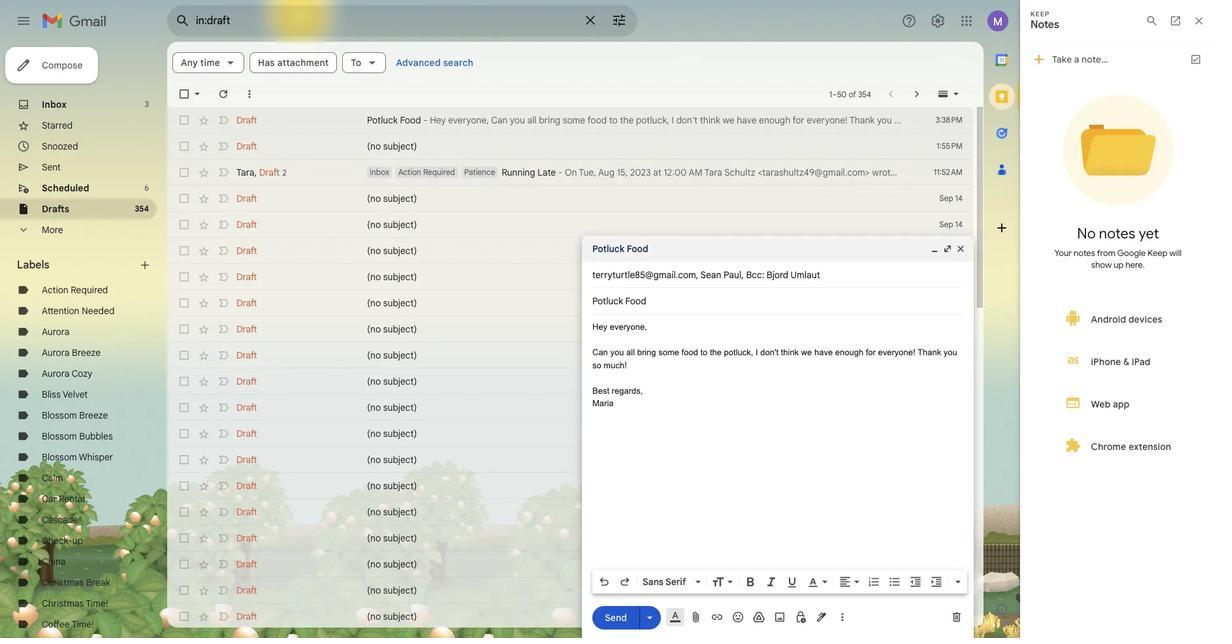 Task type: describe. For each thing, give the bounding box(es) containing it.
inbox inside labels navigation
[[42, 99, 67, 110]]

bcc:
[[746, 269, 764, 281]]

regards, inside best regards, maria
[[612, 386, 643, 396]]

cell for 12th row
[[926, 401, 973, 414]]

aurora breeze
[[42, 347, 101, 359]]

draft for 18th row from the top of the page
[[236, 558, 257, 570]]

has
[[258, 57, 275, 69]]

redo ‪(⌘y)‬ image
[[619, 575, 632, 589]]

sep 14 for 10th row from the top of the page
[[940, 350, 963, 360]]

all inside can you all bring some food to the potluck, i don't think we have enough for everyone! thank you so much!
[[626, 347, 635, 357]]

hey inside message body 'text box'
[[592, 322, 608, 332]]

food inside can you all bring some food to the potluck, i don't think we have enough for everyone! thank you so much!
[[682, 347, 698, 357]]

minimize image
[[929, 244, 940, 254]]

(no subject) for eighth row
[[367, 297, 417, 309]]

insert files using drive image
[[752, 611, 766, 624]]

christmas break
[[42, 577, 110, 589]]

rental
[[59, 493, 85, 505]]

14 for 16th row from the bottom of the page
[[955, 219, 963, 229]]

(no subject) for 15th row from the top of the page
[[367, 480, 417, 492]]

aurora for aurora link
[[42, 326, 70, 338]]

best inside best regards, maria
[[592, 386, 609, 396]]

14 for 10th row from the top of the page
[[955, 350, 963, 360]]

needed
[[82, 305, 115, 317]]

draft for 17th row from the top
[[236, 532, 257, 544]]

cell for seventh row from the top
[[926, 270, 973, 283]]

aug
[[598, 167, 615, 178]]

snoozed
[[42, 140, 78, 152]]

14 (no from the top
[[367, 506, 381, 518]]

13 (no from the top
[[367, 480, 381, 492]]

18 (no from the top
[[367, 611, 381, 622]]

running
[[1105, 167, 1136, 178]]

0 vertical spatial hey
[[430, 114, 446, 126]]

6 (no from the top
[[367, 297, 381, 309]]

aurora for aurora breeze
[[42, 347, 70, 359]]

insert photo image
[[773, 611, 786, 624]]

bliss velvet link
[[42, 389, 88, 400]]

have inside can you all bring some food to the potluck, i don't think we have enough for everyone! thank you so much!
[[814, 347, 833, 357]]

1 horizontal spatial maria
[[992, 114, 1015, 126]]

blossom whisper link
[[42, 451, 113, 463]]

tara , draft 2
[[236, 166, 287, 178]]

subject) for 17th row from the top
[[383, 532, 417, 544]]

draft for 2nd row from the top
[[236, 140, 257, 152]]

subject) for seventh row from the bottom
[[383, 454, 417, 466]]

0 vertical spatial much!
[[907, 114, 932, 126]]

up
[[72, 535, 83, 547]]

required inside row
[[423, 167, 455, 177]]

2 > from the left
[[907, 167, 912, 178]]

blossom breeze
[[42, 410, 108, 421]]

more button
[[0, 219, 157, 240]]

to inside can you all bring some food to the potluck, i don't think we have enough for everyone! thank you so much!
[[701, 347, 708, 357]]

time! for christmas time!
[[86, 598, 108, 609]]

calm
[[42, 472, 63, 484]]

bjord
[[767, 269, 789, 281]]

drafts
[[42, 203, 69, 215]]

cell for 17th row from the top
[[926, 532, 973, 545]]

0 horizontal spatial to
[[609, 114, 618, 126]]

17 (no from the top
[[367, 585, 381, 596]]

car rental
[[42, 493, 85, 505]]

<tarashultz49@gmail.com>
[[758, 167, 870, 178]]

starred link
[[42, 120, 73, 131]]

1 vertical spatial so
[[1207, 167, 1216, 178]]

2 horizontal spatial ,
[[742, 269, 744, 281]]

side panel section
[[984, 42, 1020, 628]]

Message Body text field
[[592, 321, 963, 566]]

action required link
[[42, 284, 108, 296]]

check-
[[42, 535, 72, 547]]

2
[[282, 168, 287, 177]]

0 vertical spatial some
[[563, 114, 585, 126]]

cell for fifth row from the bottom
[[926, 506, 973, 519]]

0 horizontal spatial for
[[793, 114, 805, 126]]

bliss
[[42, 389, 61, 400]]

check-up link
[[42, 535, 83, 547]]

christmas time!
[[42, 598, 108, 609]]

time! for coffee time!
[[72, 619, 94, 630]]

you left the side panel section
[[944, 347, 957, 357]]

pop out image
[[943, 244, 953, 254]]

there
[[1183, 167, 1205, 178]]

(no subject) link for 15th row from the top of the page
[[367, 479, 901, 493]]

0 horizontal spatial think
[[700, 114, 720, 126]]

bubbles
[[79, 430, 113, 442]]

hi
[[914, 167, 923, 178]]

numbered list ‪(⌘⇧7)‬ image
[[867, 575, 881, 589]]

3 sep from the top
[[940, 246, 953, 255]]

3 > from the left
[[953, 167, 958, 178]]

wrote:
[[872, 167, 898, 178]]

(no subject) for 17th row from the top
[[367, 532, 417, 544]]

blossom for blossom breeze
[[42, 410, 77, 421]]

6 sep from the top
[[940, 585, 953, 595]]

1 vertical spatial inbox
[[370, 167, 389, 177]]

calm link
[[42, 472, 63, 484]]

(no subject) for second row from the bottom
[[367, 585, 417, 596]]

indent less ‪(⌘[)‬ image
[[909, 575, 922, 589]]

christmas break link
[[42, 577, 110, 589]]

sent
[[42, 161, 61, 173]]

subject) for 18th row from the top of the page
[[383, 558, 417, 570]]

enough inside can you all bring some food to the potluck, i don't think we have enough for everyone! thank you so much!
[[835, 347, 864, 357]]

draft for fifth row from the bottom
[[236, 506, 257, 518]]

bulleted list ‪(⌘⇧8)‬ image
[[888, 575, 901, 589]]

1 50 of 354
[[829, 89, 871, 99]]

0 horizontal spatial tara
[[236, 166, 254, 178]]

all inside row
[[527, 114, 537, 126]]

sans serif option
[[640, 575, 693, 589]]

cascade link
[[42, 514, 78, 526]]

11 row from the top
[[167, 368, 973, 395]]

6 row from the top
[[167, 238, 973, 264]]

potluck food - hey everyone, can you all bring some food to the potluck, i don't think we have enough for everyone! thank you so much! best regards, maria
[[367, 114, 1015, 126]]

i inside can you all bring some food to the potluck, i don't think we have enough for everyone! thank you so much!
[[756, 347, 758, 357]]

that
[[1066, 167, 1083, 178]]

more options image
[[839, 611, 847, 624]]

best regards, maria
[[592, 386, 643, 408]]

to button
[[342, 52, 386, 73]]

10 (no from the top
[[367, 402, 381, 413]]

can inside row
[[491, 114, 508, 126]]

0 horizontal spatial enough
[[759, 114, 791, 126]]

cell for 15th row from the top of the page
[[926, 479, 973, 493]]

1 sep from the top
[[940, 193, 953, 203]]

(no subject) link for 16th row from the bottom of the page
[[367, 218, 901, 231]]

running
[[502, 167, 535, 178]]

3:38 pm
[[936, 115, 963, 125]]

5 sep from the top
[[940, 559, 953, 569]]

8 (no from the top
[[367, 349, 381, 361]]

be
[[1170, 167, 1180, 178]]

15,
[[617, 167, 628, 178]]

(no subject) link for 12th row
[[367, 401, 901, 414]]

354 inside 'main content'
[[858, 89, 871, 99]]

(no subject) link for 12th row from the bottom
[[367, 323, 901, 336]]

1 horizontal spatial so
[[895, 114, 904, 126]]

4 > from the left
[[960, 167, 965, 178]]

15 row from the top
[[167, 473, 973, 499]]

thank inside can you all bring some food to the potluck, i don't think we have enough for everyone! thank you so much!
[[918, 347, 941, 357]]

scheduled
[[42, 182, 89, 194]]

break
[[86, 577, 110, 589]]

1
[[829, 89, 832, 99]]

1 horizontal spatial action
[[398, 167, 421, 177]]

action required inside labels navigation
[[42, 284, 108, 296]]

insert link ‪(⌘k)‬ image
[[711, 611, 724, 624]]

1 > from the left
[[900, 167, 905, 178]]

draft for seventh row from the top
[[236, 271, 257, 283]]

1 vertical spatial i
[[1085, 167, 1087, 178]]

(no subject) for 11th row
[[367, 376, 417, 387]]

christmas for christmas time!
[[42, 598, 84, 609]]

draft for 17th row from the bottom
[[236, 193, 257, 204]]

(no subject) link for 18th row from the top of the page
[[367, 558, 901, 571]]

cascade
[[42, 514, 78, 526]]

clear search image
[[577, 7, 604, 33]]

maria inside best regards, maria
[[592, 398, 614, 408]]

14 for 18th row from the top of the page
[[955, 559, 963, 569]]

bold ‪(⌘b)‬ image
[[744, 575, 757, 589]]

snoozed link
[[42, 140, 78, 152]]

you right let
[[1024, 167, 1039, 178]]

subject) for 11th row
[[383, 376, 417, 387]]

12 row from the top
[[167, 395, 973, 421]]

sent link
[[42, 161, 61, 173]]

inbox link
[[42, 99, 67, 110]]

2 horizontal spatial to
[[1001, 167, 1009, 178]]

search mail image
[[171, 9, 195, 33]]

(no subject) link for 2nd row from the top
[[367, 140, 901, 153]]

china
[[42, 556, 66, 568]]

paul
[[724, 269, 742, 281]]

indent more ‪(⌘])‬ image
[[930, 575, 943, 589]]

18 row from the top
[[167, 551, 973, 577]]

of
[[849, 89, 856, 99]]

(no subject) for seventh row from the top
[[367, 271, 417, 283]]

sean
[[701, 269, 721, 281]]

10 row from the top
[[167, 342, 973, 368]]

Subject field
[[592, 295, 963, 308]]

1:55 pm
[[937, 141, 963, 151]]

subject) for 12th row
[[383, 402, 417, 413]]

running late - on tue, aug 15, 2023 at 12:00 am tara schultz <tarashultz49@gmail.com> wrote: > > hi maria, > > wanted to let you know that i am running late! i'll be there so
[[502, 167, 1216, 178]]

20 row from the top
[[167, 604, 973, 630]]

13 row from the top
[[167, 421, 973, 447]]

terryturtle85@gmail.com , sean paul , bcc: bjord umlaut
[[592, 269, 820, 281]]

tue,
[[579, 167, 596, 178]]

china link
[[42, 556, 66, 568]]

blossom bubbles
[[42, 430, 113, 442]]

cell for seventh row from the bottom
[[926, 453, 973, 466]]

coffee time! link
[[42, 619, 94, 630]]

2 (no from the top
[[367, 193, 381, 204]]

(no subject) for first row from the bottom of the page
[[367, 611, 417, 622]]

any time button
[[172, 52, 244, 73]]

0 horizontal spatial have
[[737, 114, 757, 126]]

you up wrote:
[[877, 114, 892, 126]]

(no subject) for 18th row from the top of the page
[[367, 558, 417, 570]]

main content containing any time
[[167, 42, 1216, 638]]

some inside can you all bring some food to the potluck, i don't think we have enough for everyone! thank you so much!
[[659, 347, 679, 357]]

(no subject) link for fifth row from the bottom
[[367, 506, 901, 519]]

you up running
[[510, 114, 525, 126]]

5 (no from the top
[[367, 271, 381, 283]]

0 vertical spatial bring
[[539, 114, 560, 126]]

action required inside row
[[398, 167, 455, 177]]

cell for 12th row from the bottom
[[926, 323, 973, 336]]

aurora for aurora cozy
[[42, 368, 70, 380]]

3 sep 14 from the top
[[940, 246, 963, 255]]

compose button
[[5, 47, 98, 84]]

advanced search
[[396, 57, 474, 69]]

15 (no from the top
[[367, 532, 381, 544]]

4 row from the top
[[167, 186, 973, 212]]

4 (no from the top
[[367, 245, 381, 257]]

think inside can you all bring some food to the potluck, i don't think we have enough for everyone! thank you so much!
[[781, 347, 799, 357]]

subject) for 17th row from the bottom
[[383, 193, 417, 204]]

advanced search options image
[[606, 7, 632, 33]]

(no subject) link for 10th row from the top of the page
[[367, 349, 901, 362]]

blossom whisper
[[42, 451, 113, 463]]

undo ‪(⌘z)‬ image
[[598, 575, 611, 589]]

time
[[200, 57, 220, 69]]

whisper
[[79, 451, 113, 463]]

more
[[42, 224, 63, 236]]

i'll
[[1159, 167, 1167, 178]]

7 14 from the top
[[955, 611, 963, 621]]

check-up
[[42, 535, 83, 547]]

any
[[181, 57, 198, 69]]

discard draft ‪(⌘⇧d)‬ image
[[950, 611, 963, 624]]

more image
[[243, 88, 256, 101]]

8 row from the top
[[167, 290, 973, 316]]

required inside labels navigation
[[71, 284, 108, 296]]

everyone, inside message body 'text box'
[[610, 322, 647, 332]]

aurora breeze link
[[42, 347, 101, 359]]

more formatting options image
[[952, 575, 965, 589]]

, for terryturtle85@gmail.com
[[696, 269, 698, 281]]

formatting options toolbar
[[592, 570, 967, 594]]

subject) for second row from the bottom
[[383, 585, 417, 596]]

cell for eighth row from the bottom of the page
[[926, 427, 973, 440]]



Task type: locate. For each thing, give the bounding box(es) containing it.
regards, down hey everyone,
[[612, 386, 643, 396]]

18 subject) from the top
[[383, 611, 417, 622]]

1 sep 14 from the top
[[940, 193, 963, 203]]

christmas for christmas break
[[42, 577, 84, 589]]

cell for eighth row
[[926, 297, 973, 310]]

thank inside row
[[850, 114, 875, 126]]

can inside can you all bring some food to the potluck, i don't think we have enough for everyone! thank you so much!
[[592, 347, 608, 357]]

blossom up calm link
[[42, 451, 77, 463]]

main content
[[167, 42, 1216, 638]]

maria,
[[925, 167, 951, 178]]

any time
[[181, 57, 220, 69]]

1 vertical spatial 354
[[135, 204, 149, 214]]

14 down more formatting options 'icon'
[[955, 611, 963, 621]]

1 horizontal spatial we
[[801, 347, 812, 357]]

, inside row
[[254, 166, 257, 178]]

row containing tara
[[167, 159, 1216, 186]]

toggle confidential mode image
[[794, 611, 807, 624]]

4 (no subject) link from the top
[[367, 244, 901, 257]]

(no subject) link for 17th row from the bottom
[[367, 192, 901, 205]]

0 horizontal spatial don't
[[676, 114, 698, 126]]

action required left patience
[[398, 167, 455, 177]]

1 horizontal spatial think
[[781, 347, 799, 357]]

you down hey everyone,
[[610, 347, 624, 357]]

late!
[[1139, 167, 1156, 178]]

late
[[538, 167, 556, 178]]

14 (no subject) from the top
[[367, 506, 417, 518]]

5 14 from the top
[[955, 559, 963, 569]]

0 horizontal spatial the
[[620, 114, 634, 126]]

1 horizontal spatial everyone,
[[610, 322, 647, 332]]

subject) for 12th row from the bottom
[[383, 323, 417, 335]]

0 vertical spatial time!
[[86, 598, 108, 609]]

1 14 from the top
[[955, 193, 963, 203]]

subject) for sixth row from the top of the page
[[383, 245, 417, 257]]

16 subject) from the top
[[383, 558, 417, 570]]

we
[[723, 114, 735, 126], [801, 347, 812, 357]]

13 (no subject) from the top
[[367, 480, 417, 492]]

maria
[[992, 114, 1015, 126], [592, 398, 614, 408]]

5 subject) from the top
[[383, 271, 417, 283]]

11 (no from the top
[[367, 428, 381, 440]]

i down subject field
[[756, 347, 758, 357]]

labels heading
[[17, 259, 138, 272]]

sep up pop out image
[[940, 219, 953, 229]]

food
[[400, 114, 421, 126]]

draft for 20th row from the bottom of the page
[[236, 114, 257, 126]]

toggle split pane mode image
[[937, 88, 950, 101]]

1 subject) from the top
[[383, 140, 417, 152]]

sep 14 for 18th row from the top of the page
[[940, 559, 963, 569]]

9 cell from the top
[[926, 506, 973, 519]]

6 (no subject) link from the top
[[367, 297, 901, 310]]

italic ‪(⌘i)‬ image
[[765, 575, 778, 589]]

draft for 15th row from the top of the page
[[236, 480, 257, 492]]

breeze up the cozy
[[72, 347, 101, 359]]

know
[[1042, 167, 1063, 178]]

1 horizontal spatial -
[[558, 167, 562, 178]]

attention
[[42, 305, 79, 317]]

christmas down china link
[[42, 577, 84, 589]]

1 vertical spatial we
[[801, 347, 812, 357]]

1 horizontal spatial for
[[866, 347, 876, 357]]

we inside can you all bring some food to the potluck, i don't think we have enough for everyone! thank you so much!
[[801, 347, 812, 357]]

sep left close icon
[[940, 246, 953, 255]]

sep left the side panel section
[[940, 350, 953, 360]]

4 subject) from the top
[[383, 245, 417, 257]]

5 sep 14 from the top
[[940, 559, 963, 569]]

action required up attention needed link
[[42, 284, 108, 296]]

11:52 am
[[934, 167, 963, 177]]

has attachment
[[258, 57, 329, 69]]

advanced search button
[[391, 51, 479, 74]]

potluck
[[367, 114, 398, 126]]

0 vertical spatial enough
[[759, 114, 791, 126]]

(no subject) link for sixth row from the top of the page
[[367, 244, 901, 257]]

0 vertical spatial thank
[[850, 114, 875, 126]]

0 vertical spatial regards,
[[956, 114, 990, 126]]

8 cell from the top
[[926, 479, 973, 493]]

1 vertical spatial best
[[592, 386, 609, 396]]

much! inside can you all bring some food to the potluck, i don't think we have enough for everyone! thank you so much!
[[604, 360, 627, 370]]

0 horizontal spatial hey
[[430, 114, 446, 126]]

draft for eighth row
[[236, 297, 257, 309]]

so up best regards, maria
[[592, 360, 601, 370]]

14 up close icon
[[955, 219, 963, 229]]

1 horizontal spatial much!
[[907, 114, 932, 126]]

6 cell from the top
[[926, 427, 973, 440]]

0 vertical spatial action required
[[398, 167, 455, 177]]

potluck, inside can you all bring some food to the potluck, i don't think we have enough for everyone! thank you so much!
[[724, 347, 753, 357]]

354 inside labels navigation
[[135, 204, 149, 214]]

don't
[[676, 114, 698, 126], [760, 347, 779, 357]]

christmas up coffee time! link
[[42, 598, 84, 609]]

am
[[1090, 167, 1102, 178]]

velvet
[[63, 389, 88, 400]]

1 horizontal spatial the
[[710, 347, 722, 357]]

1 cell from the top
[[926, 270, 973, 283]]

required left patience
[[423, 167, 455, 177]]

2 vertical spatial blossom
[[42, 451, 77, 463]]

food
[[588, 114, 607, 126], [682, 347, 698, 357]]

bring down hey everyone,
[[637, 347, 656, 357]]

send
[[605, 612, 627, 623]]

5 cell from the top
[[926, 401, 973, 414]]

2 vertical spatial i
[[756, 347, 758, 357]]

0 vertical spatial best
[[935, 114, 953, 126]]

7 sep from the top
[[940, 611, 953, 621]]

sans serif
[[643, 576, 686, 588]]

on
[[565, 167, 577, 178]]

required up needed
[[71, 284, 108, 296]]

, for tara
[[254, 166, 257, 178]]

attention needed link
[[42, 305, 115, 317]]

(no
[[367, 140, 381, 152], [367, 193, 381, 204], [367, 219, 381, 231], [367, 245, 381, 257], [367, 271, 381, 283], [367, 297, 381, 309], [367, 323, 381, 335], [367, 349, 381, 361], [367, 376, 381, 387], [367, 402, 381, 413], [367, 428, 381, 440], [367, 454, 381, 466], [367, 480, 381, 492], [367, 506, 381, 518], [367, 532, 381, 544], [367, 558, 381, 570], [367, 585, 381, 596], [367, 611, 381, 622]]

354 right of
[[858, 89, 871, 99]]

car
[[42, 493, 57, 505]]

1 vertical spatial maria
[[592, 398, 614, 408]]

7 subject) from the top
[[383, 323, 417, 335]]

4 14 from the top
[[955, 350, 963, 360]]

0 vertical spatial so
[[895, 114, 904, 126]]

subject) for 2nd row from the top
[[383, 140, 417, 152]]

(no subject) link
[[367, 140, 901, 153], [367, 192, 901, 205], [367, 218, 901, 231], [367, 244, 901, 257], [367, 270, 901, 283], [367, 297, 901, 310], [367, 323, 901, 336], [367, 349, 901, 362], [367, 375, 901, 388], [367, 401, 901, 414], [367, 427, 901, 440], [367, 453, 901, 466], [367, 479, 901, 493], [367, 506, 901, 519], [367, 532, 901, 545], [367, 558, 901, 571], [367, 584, 901, 597], [367, 610, 901, 623]]

subject) for seventh row from the top
[[383, 271, 417, 283]]

cell for 11th row
[[926, 375, 973, 388]]

all
[[527, 114, 537, 126], [626, 347, 635, 357]]

13 (no subject) link from the top
[[367, 479, 901, 493]]

am
[[689, 167, 703, 178]]

sep down indent more ‪(⌘])‬ icon
[[940, 611, 953, 621]]

1 horizontal spatial thank
[[918, 347, 941, 357]]

18 (no subject) from the top
[[367, 611, 417, 622]]

3 (no subject) from the top
[[367, 219, 417, 231]]

subject)
[[383, 140, 417, 152], [383, 193, 417, 204], [383, 219, 417, 231], [383, 245, 417, 257], [383, 271, 417, 283], [383, 297, 417, 309], [383, 323, 417, 335], [383, 349, 417, 361], [383, 376, 417, 387], [383, 402, 417, 413], [383, 428, 417, 440], [383, 454, 417, 466], [383, 480, 417, 492], [383, 506, 417, 518], [383, 532, 417, 544], [383, 558, 417, 570], [383, 585, 417, 596], [383, 611, 417, 622]]

everyone, down terryturtle85@gmail.com
[[610, 322, 647, 332]]

6
[[144, 183, 149, 193]]

potluck, up at
[[636, 114, 669, 126]]

17 (no subject) link from the top
[[367, 584, 901, 597]]

11 subject) from the top
[[383, 428, 417, 440]]

blossom for blossom bubbles
[[42, 430, 77, 442]]

car rental link
[[42, 493, 85, 505]]

row
[[167, 107, 1015, 133], [167, 133, 973, 159], [167, 159, 1216, 186], [167, 186, 973, 212], [167, 212, 973, 238], [167, 238, 973, 264], [167, 264, 973, 290], [167, 290, 973, 316], [167, 316, 973, 342], [167, 342, 973, 368], [167, 368, 973, 395], [167, 395, 973, 421], [167, 421, 973, 447], [167, 447, 973, 473], [167, 473, 973, 499], [167, 499, 973, 525], [167, 525, 973, 551], [167, 551, 973, 577], [167, 577, 973, 604], [167, 604, 973, 630]]

1 vertical spatial bring
[[637, 347, 656, 357]]

potluck,
[[636, 114, 669, 126], [724, 347, 753, 357]]

draft for 12th row from the bottom
[[236, 323, 257, 335]]

everyone! inside can you all bring some food to the potluck, i don't think we have enough for everyone! thank you so much!
[[878, 347, 916, 357]]

1 vertical spatial much!
[[604, 360, 627, 370]]

11 (no subject) from the top
[[367, 428, 417, 440]]

19 row from the top
[[167, 577, 973, 604]]

(no subject) link for seventh row from the top
[[367, 270, 901, 283]]

1 vertical spatial have
[[814, 347, 833, 357]]

0 horizontal spatial everyone,
[[448, 114, 489, 126]]

7 sep 14 from the top
[[940, 611, 963, 621]]

14 down 11:52 am
[[955, 193, 963, 203]]

advanced
[[396, 57, 441, 69]]

14 right pop out image
[[955, 246, 963, 255]]

(no subject) for sixth row from the top of the page
[[367, 245, 417, 257]]

compose
[[42, 59, 83, 71]]

sep 14
[[940, 193, 963, 203], [940, 219, 963, 229], [940, 246, 963, 255], [940, 350, 963, 360], [940, 559, 963, 569], [940, 585, 963, 595], [940, 611, 963, 621]]

1 horizontal spatial food
[[682, 347, 698, 357]]

tara left 2
[[236, 166, 254, 178]]

0 horizontal spatial 354
[[135, 204, 149, 214]]

14 row from the top
[[167, 447, 973, 473]]

1 horizontal spatial best
[[935, 114, 953, 126]]

christmas time! link
[[42, 598, 108, 609]]

8 (no subject) from the top
[[367, 349, 417, 361]]

0 horizontal spatial i
[[672, 114, 674, 126]]

aurora up the bliss
[[42, 368, 70, 380]]

scheduled link
[[42, 182, 89, 194]]

draft for 16th row from the bottom of the page
[[236, 219, 257, 231]]

2 vertical spatial to
[[701, 347, 708, 357]]

time! down break
[[86, 598, 108, 609]]

354 down the 6
[[135, 204, 149, 214]]

the inside can you all bring some food to the potluck, i don't think we have enough for everyone! thank you so much!
[[710, 347, 722, 357]]

insert signature image
[[815, 611, 828, 624]]

sep up discard draft ‪(⌘⇧d)‬ image
[[940, 585, 953, 595]]

0 horizontal spatial thank
[[850, 114, 875, 126]]

15 subject) from the top
[[383, 532, 417, 544]]

11 (no subject) link from the top
[[367, 427, 901, 440]]

- for on
[[558, 167, 562, 178]]

9 subject) from the top
[[383, 376, 417, 387]]

1 vertical spatial everyone!
[[878, 347, 916, 357]]

enough
[[759, 114, 791, 126], [835, 347, 864, 357]]

(no subject) for 16th row from the bottom of the page
[[367, 219, 417, 231]]

1 vertical spatial for
[[866, 347, 876, 357]]

can up patience
[[491, 114, 508, 126]]

0 vertical spatial to
[[609, 114, 618, 126]]

50
[[837, 89, 847, 99]]

0 horizontal spatial ,
[[254, 166, 257, 178]]

16 (no from the top
[[367, 558, 381, 570]]

think up am
[[700, 114, 720, 126]]

blossom bubbles link
[[42, 430, 113, 442]]

all up running
[[527, 114, 537, 126]]

sep up indent more ‪(⌘])‬ icon
[[940, 559, 953, 569]]

1 horizontal spatial regards,
[[956, 114, 990, 126]]

1 (no subject) link from the top
[[367, 140, 901, 153]]

2 sep from the top
[[940, 219, 953, 229]]

action down food
[[398, 167, 421, 177]]

1 vertical spatial some
[[659, 347, 679, 357]]

1 (no subject) from the top
[[367, 140, 417, 152]]

draft for second row from the bottom
[[236, 585, 257, 596]]

Search mail text field
[[196, 14, 575, 27]]

9 (no subject) link from the top
[[367, 375, 901, 388]]

aurora link
[[42, 326, 70, 338]]

1 vertical spatial can
[[592, 347, 608, 357]]

18 (no subject) link from the top
[[367, 610, 901, 623]]

16 row from the top
[[167, 499, 973, 525]]

None search field
[[167, 5, 638, 37]]

i
[[672, 114, 674, 126], [1085, 167, 1087, 178], [756, 347, 758, 357]]

subject) for eighth row
[[383, 297, 417, 309]]

(no subject) for eighth row from the bottom of the page
[[367, 428, 417, 440]]

drafts link
[[42, 203, 69, 215]]

coffee time!
[[42, 619, 94, 630]]

breeze up bubbles
[[79, 410, 108, 421]]

1 horizontal spatial bring
[[637, 347, 656, 357]]

4 sep 14 from the top
[[940, 350, 963, 360]]

3 blossom from the top
[[42, 451, 77, 463]]

0 vertical spatial blossom
[[42, 410, 77, 421]]

0 vertical spatial don't
[[676, 114, 698, 126]]

to
[[609, 114, 618, 126], [1001, 167, 1009, 178], [701, 347, 708, 357]]

7 (no from the top
[[367, 323, 381, 335]]

1 horizontal spatial all
[[626, 347, 635, 357]]

aurora down aurora link
[[42, 347, 70, 359]]

so right there
[[1207, 167, 1216, 178]]

(no subject) for 17th row from the bottom
[[367, 193, 417, 204]]

can you all bring some food to the potluck, i don't think we have enough for everyone! thank you so much!
[[592, 347, 957, 370]]

5 (no subject) link from the top
[[367, 270, 901, 283]]

aurora cozy
[[42, 368, 92, 380]]

blossom down bliss velvet
[[42, 410, 77, 421]]

0 horizontal spatial action
[[42, 284, 68, 296]]

0 horizontal spatial all
[[527, 114, 537, 126]]

so inside can you all bring some food to the potluck, i don't think we have enough for everyone! thank you so much!
[[592, 360, 601, 370]]

0 vertical spatial all
[[527, 114, 537, 126]]

you
[[510, 114, 525, 126], [877, 114, 892, 126], [1024, 167, 1039, 178], [610, 347, 624, 357], [944, 347, 957, 357]]

, left "bcc:"
[[742, 269, 744, 281]]

wanted
[[967, 167, 998, 178]]

(no subject) link for 11th row
[[367, 375, 901, 388]]

1 vertical spatial all
[[626, 347, 635, 357]]

send button
[[592, 606, 639, 629]]

1 vertical spatial blossom
[[42, 430, 77, 442]]

(no subject) link for 17th row from the top
[[367, 532, 901, 545]]

sep 14 for second row from the bottom
[[940, 585, 963, 595]]

refresh image
[[217, 88, 230, 101]]

labels navigation
[[0, 42, 167, 638]]

breeze
[[72, 347, 101, 359], [79, 410, 108, 421]]

(no subject) for fifth row from the bottom
[[367, 506, 417, 518]]

4 cell from the top
[[926, 375, 973, 388]]

can down hey everyone,
[[592, 347, 608, 357]]

so
[[895, 114, 904, 126], [1207, 167, 1216, 178], [592, 360, 601, 370]]

draft for 12th row
[[236, 402, 257, 413]]

for inside can you all bring some food to the potluck, i don't think we have enough for everyone! thank you so much!
[[866, 347, 876, 357]]

0 vertical spatial food
[[588, 114, 607, 126]]

0 vertical spatial action
[[398, 167, 421, 177]]

regards, up 1:55 pm
[[956, 114, 990, 126]]

14 right indent more ‪(⌘])‬ icon
[[955, 585, 963, 595]]

1 horizontal spatial some
[[659, 347, 679, 357]]

13 subject) from the top
[[383, 480, 417, 492]]

9 (no subject) from the top
[[367, 376, 417, 387]]

potluck, down subject field
[[724, 347, 753, 357]]

dialog containing terryturtle85@gmail.com
[[582, 236, 974, 638]]

2 row from the top
[[167, 133, 973, 159]]

14 subject) from the top
[[383, 506, 417, 518]]

0 horizontal spatial can
[[491, 114, 508, 126]]

(no subject) for 12th row
[[367, 402, 417, 413]]

(no subject) link for eighth row
[[367, 297, 901, 310]]

0 horizontal spatial food
[[588, 114, 607, 126]]

6 (no subject) from the top
[[367, 297, 417, 309]]

action inside labels navigation
[[42, 284, 68, 296]]

draft for sixth row from the top of the page
[[236, 245, 257, 257]]

at
[[653, 167, 661, 178]]

- right food
[[423, 114, 428, 126]]

tara
[[236, 166, 254, 178], [704, 167, 722, 178]]

1 horizontal spatial tara
[[704, 167, 722, 178]]

1 vertical spatial christmas
[[42, 598, 84, 609]]

(no subject) for 12th row from the bottom
[[367, 323, 417, 335]]

6 subject) from the top
[[383, 297, 417, 309]]

8 (no subject) link from the top
[[367, 349, 901, 362]]

14 for 17th row from the bottom
[[955, 193, 963, 203]]

3 cell from the top
[[926, 323, 973, 336]]

cozy
[[72, 368, 92, 380]]

for
[[793, 114, 805, 126], [866, 347, 876, 357]]

everyone,
[[448, 114, 489, 126], [610, 322, 647, 332]]

7 row from the top
[[167, 264, 973, 290]]

hey everyone,
[[592, 322, 647, 332]]

draft for 11th row
[[236, 376, 257, 387]]

7 (no subject) link from the top
[[367, 323, 901, 336]]

subject) for 16th row from the bottom of the page
[[383, 219, 417, 231]]

-
[[423, 114, 428, 126], [558, 167, 562, 178]]

0 vertical spatial 354
[[858, 89, 871, 99]]

2 christmas from the top
[[42, 598, 84, 609]]

all down hey everyone,
[[626, 347, 635, 357]]

much! down older image
[[907, 114, 932, 126]]

1 vertical spatial don't
[[760, 347, 779, 357]]

3 14 from the top
[[955, 246, 963, 255]]

6 14 from the top
[[955, 585, 963, 595]]

16 (no subject) from the top
[[367, 558, 417, 570]]

blossom for blossom whisper
[[42, 451, 77, 463]]

think down subject field
[[781, 347, 799, 357]]

1 (no from the top
[[367, 140, 381, 152]]

10 cell from the top
[[926, 532, 973, 545]]

0 horizontal spatial bring
[[539, 114, 560, 126]]

draft for eighth row from the bottom of the page
[[236, 428, 257, 440]]

1 blossom from the top
[[42, 410, 77, 421]]

underline ‪(⌘u)‬ image
[[786, 576, 799, 589]]

dialog
[[582, 236, 974, 638]]

sep down 11:52 am
[[940, 193, 953, 203]]

, left 2
[[254, 166, 257, 178]]

0 horizontal spatial maria
[[592, 398, 614, 408]]

umlaut
[[791, 269, 820, 281]]

1 horizontal spatial hey
[[592, 322, 608, 332]]

subject) for eighth row from the bottom of the page
[[383, 428, 417, 440]]

subject) for fifth row from the bottom
[[383, 506, 417, 518]]

3 (no from the top
[[367, 219, 381, 231]]

aurora down attention
[[42, 326, 70, 338]]

patience
[[464, 167, 495, 177]]

draft for seventh row from the bottom
[[236, 454, 257, 466]]

0 horizontal spatial action required
[[42, 284, 108, 296]]

1 vertical spatial aurora
[[42, 347, 70, 359]]

3
[[145, 99, 149, 109]]

0 vertical spatial i
[[672, 114, 674, 126]]

9 (no from the top
[[367, 376, 381, 387]]

bring inside can you all bring some food to the potluck, i don't think we have enough for everyone! thank you so much!
[[637, 347, 656, 357]]

i up the 12:00
[[672, 114, 674, 126]]

2 14 from the top
[[955, 219, 963, 229]]

aurora
[[42, 326, 70, 338], [42, 347, 70, 359], [42, 368, 70, 380]]

we up "schultz"
[[723, 114, 735, 126]]

don't up am
[[676, 114, 698, 126]]

let
[[1012, 167, 1022, 178]]

1 vertical spatial regards,
[[612, 386, 643, 396]]

(no subject) link for first row from the bottom of the page
[[367, 610, 901, 623]]

(no subject) for seventh row from the bottom
[[367, 454, 417, 466]]

1 horizontal spatial have
[[814, 347, 833, 357]]

1 row from the top
[[167, 107, 1015, 133]]

inbox up starred link
[[42, 99, 67, 110]]

0 horizontal spatial some
[[563, 114, 585, 126]]

inbox down potluck
[[370, 167, 389, 177]]

sep 14 for 17th row from the bottom
[[940, 193, 963, 203]]

(no subject) for 2nd row from the top
[[367, 140, 417, 152]]

time! down christmas time! link
[[72, 619, 94, 630]]

blossom down blossom breeze
[[42, 430, 77, 442]]

older image
[[911, 88, 924, 101]]

0 vertical spatial everyone,
[[448, 114, 489, 126]]

serif
[[666, 576, 686, 588]]

15 (no subject) from the top
[[367, 532, 417, 544]]

don't inside can you all bring some food to the potluck, i don't think we have enough for everyone! thank you so much!
[[760, 347, 779, 357]]

we down subject field
[[801, 347, 812, 357]]

draft for first row from the bottom of the page
[[236, 611, 257, 622]]

more send options image
[[643, 611, 656, 624]]

1 vertical spatial enough
[[835, 347, 864, 357]]

support image
[[901, 13, 917, 29]]

- left on
[[558, 167, 562, 178]]

gmail image
[[42, 8, 113, 34]]

14 left the side panel section
[[955, 350, 963, 360]]

2 subject) from the top
[[383, 193, 417, 204]]

9 row from the top
[[167, 316, 973, 342]]

10 (no subject) link from the top
[[367, 401, 901, 414]]

so left 3:38 pm at the right top of page
[[895, 114, 904, 126]]

0 vertical spatial the
[[620, 114, 634, 126]]

2 (no subject) from the top
[[367, 193, 417, 204]]

5 row from the top
[[167, 212, 973, 238]]

0 horizontal spatial everyone!
[[807, 114, 848, 126]]

close image
[[956, 244, 966, 254]]

insert emoji ‪(⌘⇧2)‬ image
[[732, 611, 745, 624]]

search
[[443, 57, 474, 69]]

2 vertical spatial so
[[592, 360, 601, 370]]

2 horizontal spatial so
[[1207, 167, 1216, 178]]

4 sep from the top
[[940, 350, 953, 360]]

action up attention
[[42, 284, 68, 296]]

breeze for blossom breeze
[[79, 410, 108, 421]]

2023
[[630, 167, 651, 178]]

1 horizontal spatial action required
[[398, 167, 455, 177]]

(no subject) link for second row from the bottom
[[367, 584, 901, 597]]

17 row from the top
[[167, 525, 973, 551]]

tara right am
[[704, 167, 722, 178]]

1 vertical spatial hey
[[592, 322, 608, 332]]

i left am
[[1085, 167, 1087, 178]]

6 sep 14 from the top
[[940, 585, 963, 595]]

1 vertical spatial food
[[682, 347, 698, 357]]

main menu image
[[16, 13, 31, 29]]

10 (no subject) from the top
[[367, 402, 417, 413]]

12 subject) from the top
[[383, 454, 417, 466]]

tab list
[[984, 42, 1020, 591]]

0 vertical spatial everyone!
[[807, 114, 848, 126]]

3 aurora from the top
[[42, 368, 70, 380]]

sans
[[643, 576, 664, 588]]

blossom
[[42, 410, 77, 421], [42, 430, 77, 442], [42, 451, 77, 463]]

14 up more formatting options 'icon'
[[955, 559, 963, 569]]

subject) for 10th row from the top of the page
[[383, 349, 417, 361]]

(no subject) link for eighth row from the bottom of the page
[[367, 427, 901, 440]]

subject) for first row from the bottom of the page
[[383, 611, 417, 622]]

0 vertical spatial aurora
[[42, 326, 70, 338]]

settings image
[[930, 13, 946, 29]]

0 vertical spatial breeze
[[72, 347, 101, 359]]

attach files image
[[690, 611, 703, 624]]

we inside row
[[723, 114, 735, 126]]

1 horizontal spatial potluck,
[[724, 347, 753, 357]]

best
[[935, 114, 953, 126], [592, 386, 609, 396]]

, left "sean"
[[696, 269, 698, 281]]

(no subject) link for seventh row from the bottom
[[367, 453, 901, 466]]

subject) for 15th row from the top of the page
[[383, 480, 417, 492]]

1 horizontal spatial everyone!
[[878, 347, 916, 357]]

sep 14 for 16th row from the bottom of the page
[[940, 219, 963, 229]]

think
[[700, 114, 720, 126], [781, 347, 799, 357]]

0 vertical spatial inbox
[[42, 99, 67, 110]]

2 sep 14 from the top
[[940, 219, 963, 229]]

1 aurora from the top
[[42, 326, 70, 338]]

(no subject) for 10th row from the top of the page
[[367, 349, 417, 361]]

bring up late
[[539, 114, 560, 126]]

1 vertical spatial action required
[[42, 284, 108, 296]]

None checkbox
[[178, 88, 191, 101], [178, 140, 191, 153], [178, 218, 191, 231], [178, 244, 191, 257], [178, 270, 191, 283], [178, 297, 191, 310], [178, 323, 191, 336], [178, 427, 191, 440], [178, 453, 191, 466], [178, 479, 191, 493], [178, 506, 191, 519], [178, 532, 191, 545], [178, 584, 191, 597], [178, 610, 191, 623], [178, 88, 191, 101], [178, 140, 191, 153], [178, 218, 191, 231], [178, 244, 191, 257], [178, 270, 191, 283], [178, 297, 191, 310], [178, 323, 191, 336], [178, 427, 191, 440], [178, 453, 191, 466], [178, 479, 191, 493], [178, 506, 191, 519], [178, 532, 191, 545], [178, 584, 191, 597], [178, 610, 191, 623]]

don't down subject field
[[760, 347, 779, 357]]

cell
[[926, 270, 973, 283], [926, 297, 973, 310], [926, 323, 973, 336], [926, 375, 973, 388], [926, 401, 973, 414], [926, 427, 973, 440], [926, 453, 973, 466], [926, 479, 973, 493], [926, 506, 973, 519], [926, 532, 973, 545]]

1 horizontal spatial can
[[592, 347, 608, 357]]

much! up best regards, maria
[[604, 360, 627, 370]]

0 vertical spatial potluck,
[[636, 114, 669, 126]]

labels
[[17, 259, 49, 272]]

- for hey
[[423, 114, 428, 126]]

everyone, up patience
[[448, 114, 489, 126]]

much!
[[907, 114, 932, 126], [604, 360, 627, 370]]

1 vertical spatial breeze
[[79, 410, 108, 421]]

0 vertical spatial christmas
[[42, 577, 84, 589]]

2 vertical spatial aurora
[[42, 368, 70, 380]]

None checkbox
[[178, 114, 191, 127], [178, 166, 191, 179], [178, 192, 191, 205], [178, 349, 191, 362], [178, 375, 191, 388], [178, 401, 191, 414], [178, 558, 191, 571], [178, 114, 191, 127], [178, 166, 191, 179], [178, 192, 191, 205], [178, 349, 191, 362], [178, 375, 191, 388], [178, 401, 191, 414], [178, 558, 191, 571]]

12 (no subject) from the top
[[367, 454, 417, 466]]

8 subject) from the top
[[383, 349, 417, 361]]

5 (no subject) from the top
[[367, 271, 417, 283]]

12 (no from the top
[[367, 454, 381, 466]]

breeze for aurora breeze
[[72, 347, 101, 359]]



Task type: vqa. For each thing, say whether or not it's contained in the screenshot.
food
yes



